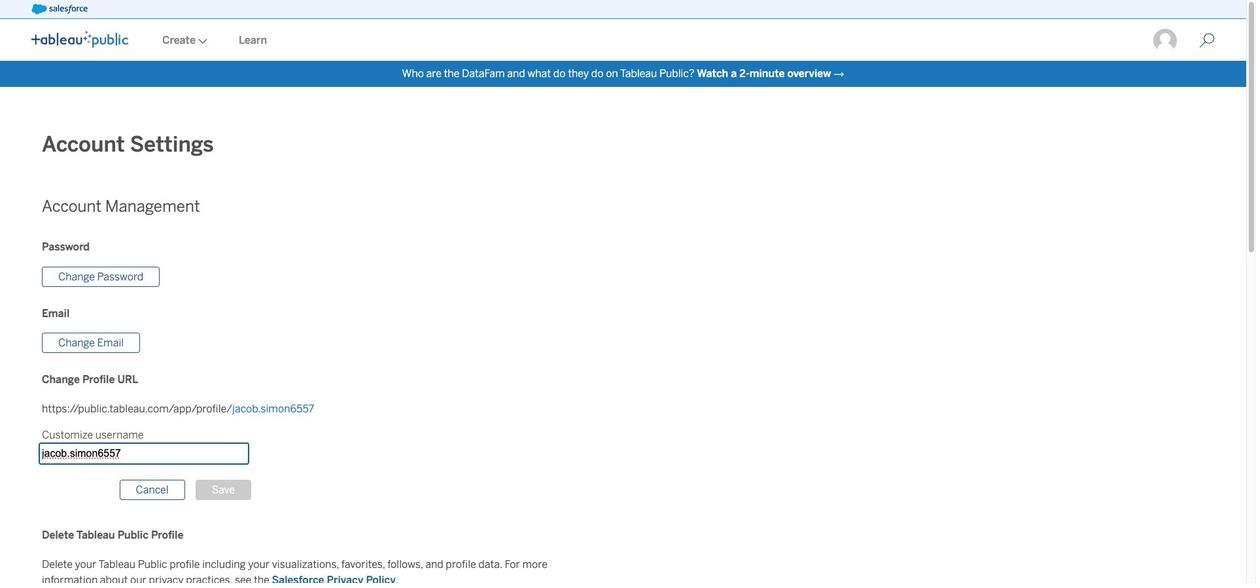 Task type: locate. For each thing, give the bounding box(es) containing it.
None field
[[39, 444, 249, 465]]

create image
[[196, 39, 207, 44]]

salesforce logo image
[[31, 4, 88, 14]]

logo image
[[31, 31, 128, 48]]

go to search image
[[1184, 33, 1231, 48]]



Task type: describe. For each thing, give the bounding box(es) containing it.
jacob.simon6557 image
[[1152, 27, 1178, 54]]



Task type: vqa. For each thing, say whether or not it's contained in the screenshot.
create image
yes



